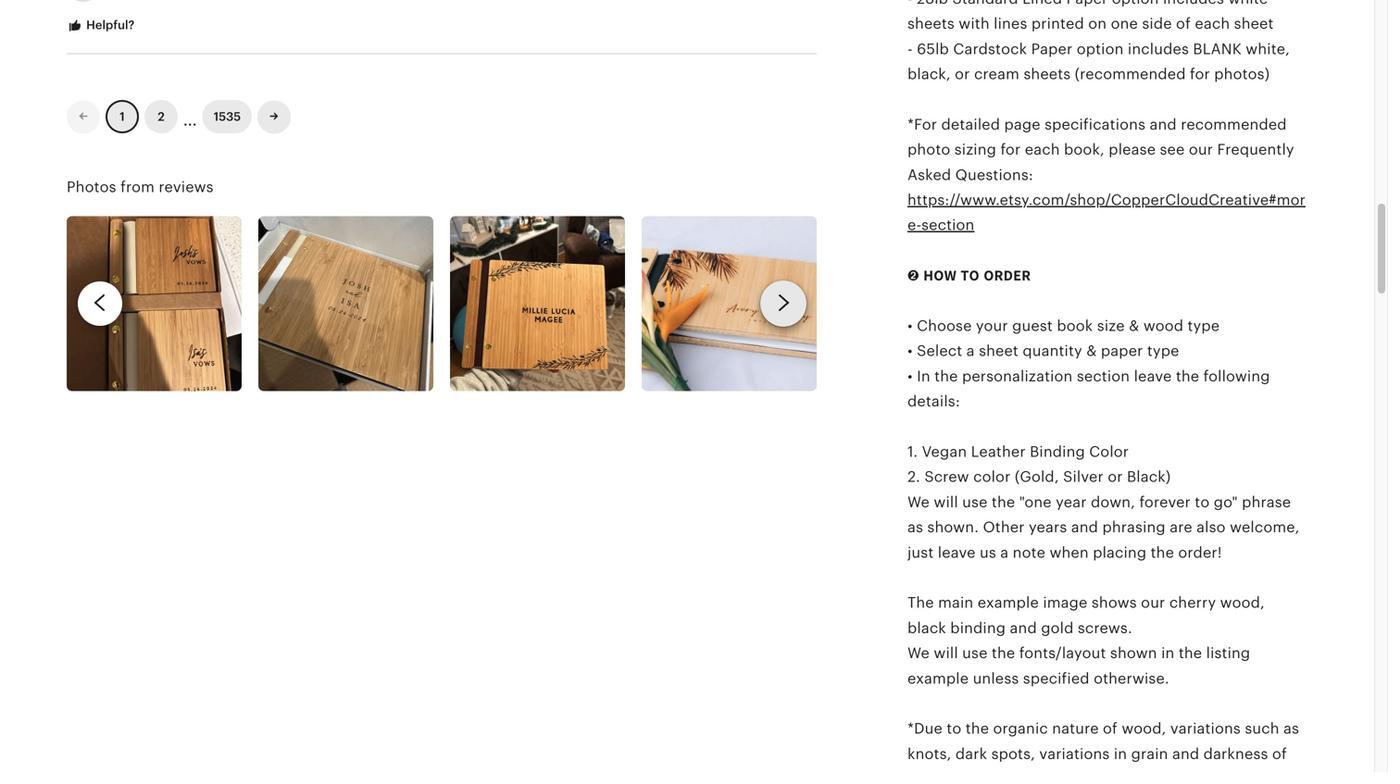 Task type: describe. For each thing, give the bounding box(es) containing it.
photos)
[[1215, 66, 1270, 83]]

will inside the main example image shows our cherry wood, black binding and gold screws. we will use the fonts/layout shown in the listing example unless specified otherwise.
[[934, 645, 959, 662]]

section inside • choose your guest book size & wood type • select a sheet quantity & paper type • in the personalization section leave the following details:
[[1077, 368, 1131, 385]]

1535
[[214, 110, 241, 124]]

cream
[[975, 66, 1020, 83]]

https://www.etsy.com/shop/coppercloudcreative#mor e-section link
[[908, 192, 1306, 234]]

unless
[[973, 671, 1020, 687]]

book,
[[1065, 141, 1105, 158]]

will inside 1. vegan leather binding color 2. screw color (gold, silver or black) we will use the "one year down, forever to go" phrase as shown. other years and phrasing are also welcome, just leave us a note when placing the order!
[[934, 494, 959, 511]]

the left listing on the right
[[1179, 645, 1203, 662]]

https://www.etsy.com/shop/coppercloudcreative#mor
[[908, 192, 1306, 209]]

phrasing
[[1103, 519, 1166, 536]]

0 vertical spatial paper
[[1067, 0, 1108, 7]]

for inside *for detailed page specifications and recommended photo sizing for each book, please see our frequently asked questions: https://www.etsy.com/shop/coppercloudcreative#mor e-section
[[1001, 141, 1021, 158]]

the up unless
[[992, 645, 1016, 662]]

black
[[908, 620, 947, 637]]

personalization
[[963, 368, 1073, 385]]

and inside 1. vegan leather binding color 2. screw color (gold, silver or black) we will use the "one year down, forever to go" phrase as shown. other years and phrasing are also welcome, just leave us a note when placing the order!
[[1072, 519, 1099, 536]]

of right nature
[[1104, 721, 1118, 738]]

main
[[939, 595, 974, 612]]

use inside 1. vegan leather binding color 2. screw color (gold, silver or black) we will use the "one year down, forever to go" phrase as shown. other years and phrasing are also welcome, just leave us a note when placing the order!
[[963, 494, 988, 511]]

organic
[[994, 721, 1049, 738]]

fonts/layout
[[1020, 645, 1107, 662]]

lines
[[994, 15, 1028, 32]]

each inside *for detailed page specifications and recommended photo sizing for each book, please see our frequently asked questions: https://www.etsy.com/shop/coppercloudcreative#mor e-section
[[1025, 141, 1061, 158]]

of down "grain"
[[1153, 771, 1167, 773]]

years
[[1029, 519, 1068, 536]]

and up what
[[1173, 746, 1200, 763]]

shown.
[[928, 519, 979, 536]]

color
[[1090, 444, 1130, 460]]

- 28lb standard lined paper option includes white sheets with lines printed on one side of each sheet - 65lb cardstock paper option includes blank white, black, or cream sheets (recommended for photos)
[[908, 0, 1291, 83]]

the right "in"
[[935, 368, 959, 385]]

recommended
[[1181, 116, 1288, 133]]

black)
[[1128, 469, 1171, 486]]

2 link
[[145, 100, 178, 134]]

go"
[[1214, 494, 1239, 511]]

side
[[1143, 15, 1173, 32]]

paper
[[1102, 343, 1144, 360]]

please
[[1109, 141, 1156, 158]]

2 - from the top
[[908, 41, 913, 57]]

such
[[1246, 721, 1280, 738]]

leave inside • choose your guest book size & wood type • select a sheet quantity & paper type • in the personalization section leave the following details:
[[1135, 368, 1172, 385]]

1. vegan leather binding color 2. screw color (gold, silver or black) we will use the "one year down, forever to go" phrase as shown. other years and phrasing are also welcome, just leave us a note when placing the order!
[[908, 444, 1300, 561]]

1535 link
[[203, 100, 252, 134]]

reviews
[[159, 179, 214, 195]]

2.
[[908, 469, 921, 486]]

of down such at the right of page
[[1273, 746, 1288, 763]]

𝗛𝗢𝗪
[[924, 267, 957, 284]]

with
[[959, 15, 990, 32]]

0 vertical spatial includes
[[1164, 0, 1225, 7]]

a inside • choose your guest book size & wood type • select a sheet quantity & paper type • in the personalization section leave the following details:
[[967, 343, 975, 360]]

section inside *for detailed page specifications and recommended photo sizing for each book, please see our frequently asked questions: https://www.etsy.com/shop/coppercloudcreative#mor e-section
[[922, 217, 975, 234]]

as inside *due to the organic nature of wood, variations such as knots, dark spots, variations in grain and darkness of engravings are possible, and part of what makes ea
[[1284, 721, 1300, 738]]

1 vertical spatial paper
[[1032, 41, 1073, 57]]

are inside *due to the organic nature of wood, variations such as knots, dark spots, variations in grain and darkness of engravings are possible, and part of what makes ea
[[992, 771, 1015, 773]]

*for
[[908, 116, 938, 133]]

specifications
[[1045, 116, 1146, 133]]

for inside - 28lb standard lined paper option includes white sheets with lines printed on one side of each sheet - 65lb cardstock paper option includes blank white, black, or cream sheets (recommended for photos)
[[1191, 66, 1211, 83]]

to inside 1. vegan leather binding color 2. screw color (gold, silver or black) we will use the "one year down, forever to go" phrase as shown. other years and phrasing are also welcome, just leave us a note when placing the order!
[[1195, 494, 1210, 511]]

your
[[976, 318, 1009, 334]]

and inside the main example image shows our cherry wood, black binding and gold screws. we will use the fonts/layout shown in the listing example unless specified otherwise.
[[1010, 620, 1038, 637]]

book
[[1057, 318, 1094, 334]]

dark
[[956, 746, 988, 763]]

our inside *for detailed page specifications and recommended photo sizing for each book, please see our frequently asked questions: https://www.etsy.com/shop/coppercloudcreative#mor e-section
[[1189, 141, 1214, 158]]

possible,
[[1019, 771, 1084, 773]]

binding
[[951, 620, 1006, 637]]

one
[[1111, 15, 1139, 32]]

sheet inside • choose your guest book size & wood type • select a sheet quantity & paper type • in the personalization section leave the following details:
[[979, 343, 1019, 360]]

*due to the organic nature of wood, variations such as knots, dark spots, variations in grain and darkness of engravings are possible, and part of what makes ea
[[908, 721, 1300, 773]]

in inside the main example image shows our cherry wood, black binding and gold screws. we will use the fonts/layout shown in the listing example unless specified otherwise.
[[1162, 645, 1175, 662]]

details:
[[908, 393, 961, 410]]

makes
[[1211, 771, 1257, 773]]

1 - from the top
[[908, 0, 913, 7]]

photos from reviews
[[67, 179, 214, 195]]

cardstock
[[954, 41, 1028, 57]]

*due
[[908, 721, 943, 738]]

to inside *due to the organic nature of wood, variations such as knots, dark spots, variations in grain and darkness of engravings are possible, and part of what makes ea
[[947, 721, 962, 738]]

when
[[1050, 545, 1089, 561]]

year
[[1056, 494, 1087, 511]]

28lb
[[917, 0, 949, 7]]

as inside 1. vegan leather binding color 2. screw color (gold, silver or black) we will use the "one year down, forever to go" phrase as shown. other years and phrasing are also welcome, just leave us a note when placing the order!
[[908, 519, 924, 536]]

part
[[1119, 771, 1149, 773]]

what
[[1171, 771, 1207, 773]]

white,
[[1246, 41, 1291, 57]]

…
[[183, 103, 197, 130]]

wood
[[1144, 318, 1184, 334]]

screw
[[925, 469, 970, 486]]

page
[[1005, 116, 1041, 133]]

spots,
[[992, 746, 1036, 763]]

note
[[1013, 545, 1046, 561]]

wood, inside *due to the organic nature of wood, variations such as knots, dark spots, variations in grain and darkness of engravings are possible, and part of what makes ea
[[1122, 721, 1167, 738]]

forever
[[1140, 494, 1191, 511]]

asked
[[908, 167, 952, 183]]

➋ 𝗛𝗢𝗪 𝗧𝗢 𝗢𝗥𝗗𝗘𝗥
[[908, 267, 1031, 284]]

are inside 1. vegan leather binding color 2. screw color (gold, silver or black) we will use the "one year down, forever to go" phrase as shown. other years and phrasing are also welcome, just leave us a note when placing the order!
[[1170, 519, 1193, 536]]

screws.
[[1078, 620, 1133, 637]]

65lb
[[917, 41, 950, 57]]

printed
[[1032, 15, 1085, 32]]

blank
[[1194, 41, 1242, 57]]

1 vertical spatial sheets
[[1024, 66, 1071, 83]]

the left the following
[[1177, 368, 1200, 385]]

nature
[[1053, 721, 1099, 738]]

listing
[[1207, 645, 1251, 662]]



Task type: locate. For each thing, give the bounding box(es) containing it.
- left 28lb
[[908, 0, 913, 7]]

𝗢𝗥𝗗𝗘𝗥
[[984, 267, 1031, 284]]

will
[[934, 494, 959, 511], [934, 645, 959, 662]]

0 horizontal spatial wood,
[[1122, 721, 1167, 738]]

1 horizontal spatial type
[[1188, 318, 1220, 334]]

1 vertical spatial example
[[908, 671, 969, 687]]

0 vertical spatial as
[[908, 519, 924, 536]]

our
[[1189, 141, 1214, 158], [1142, 595, 1166, 612]]

a right 'us'
[[1001, 545, 1009, 561]]

our right the 'shows'
[[1142, 595, 1166, 612]]

of right side
[[1177, 15, 1191, 32]]

shown
[[1111, 645, 1158, 662]]

just
[[908, 545, 934, 561]]

and up see
[[1150, 116, 1177, 133]]

our right see
[[1189, 141, 1214, 158]]

0 vertical spatial use
[[963, 494, 988, 511]]

order!
[[1179, 545, 1223, 561]]

photo
[[908, 141, 951, 158]]

to
[[1195, 494, 1210, 511], [947, 721, 962, 738]]

1 horizontal spatial wood,
[[1221, 595, 1265, 612]]

1 we from the top
[[908, 494, 930, 511]]

sheet down white at the right top of page
[[1235, 15, 1274, 32]]

1 vertical spatial section
[[1077, 368, 1131, 385]]

• left choose
[[908, 318, 913, 334]]

binding
[[1030, 444, 1086, 460]]

2 we from the top
[[908, 645, 930, 662]]

the inside *due to the organic nature of wood, variations such as knots, dark spots, variations in grain and darkness of engravings are possible, and part of what makes ea
[[966, 721, 990, 738]]

of
[[1177, 15, 1191, 32], [1104, 721, 1118, 738], [1273, 746, 1288, 763], [1153, 771, 1167, 773]]

1 vertical spatial our
[[1142, 595, 1166, 612]]

and left part
[[1088, 771, 1115, 773]]

1 horizontal spatial for
[[1191, 66, 1211, 83]]

shows
[[1092, 595, 1138, 612]]

paper
[[1067, 0, 1108, 7], [1032, 41, 1073, 57]]

1 horizontal spatial or
[[1108, 469, 1123, 486]]

0 horizontal spatial as
[[908, 519, 924, 536]]

and left gold
[[1010, 620, 1038, 637]]

1 vertical spatial variations
[[1040, 746, 1110, 763]]

and down year
[[1072, 519, 1099, 536]]

1 link
[[106, 100, 139, 134]]

0 vertical spatial to
[[1195, 494, 1210, 511]]

we inside the main example image shows our cherry wood, black binding and gold screws. we will use the fonts/layout shown in the listing example unless specified otherwise.
[[908, 645, 930, 662]]

following
[[1204, 368, 1271, 385]]

1 horizontal spatial example
[[978, 595, 1039, 612]]

down,
[[1091, 494, 1136, 511]]

option down on in the right top of the page
[[1077, 41, 1124, 57]]

0 vertical spatial sheet
[[1235, 15, 1274, 32]]

example up binding
[[978, 595, 1039, 612]]

the up other
[[992, 494, 1016, 511]]

0 vertical spatial each
[[1196, 15, 1231, 32]]

0 vertical spatial will
[[934, 494, 959, 511]]

0 horizontal spatial each
[[1025, 141, 1061, 158]]

or
[[955, 66, 971, 83], [1108, 469, 1123, 486]]

leave down shown. on the right of the page
[[938, 545, 976, 561]]

questions:
[[956, 167, 1034, 183]]

a right select
[[967, 343, 975, 360]]

size
[[1098, 318, 1125, 334]]

0 horizontal spatial or
[[955, 66, 971, 83]]

we down 2. on the bottom right of the page
[[908, 494, 930, 511]]

0 vertical spatial for
[[1191, 66, 1211, 83]]

as right such at the right of page
[[1284, 721, 1300, 738]]

frequently
[[1218, 141, 1295, 158]]

will down screw
[[934, 494, 959, 511]]

0 vertical spatial a
[[967, 343, 975, 360]]

the up dark
[[966, 721, 990, 738]]

the left order!
[[1151, 545, 1175, 561]]

variations
[[1171, 721, 1241, 738], [1040, 746, 1110, 763]]

white
[[1229, 0, 1269, 7]]

for down blank
[[1191, 66, 1211, 83]]

0 horizontal spatial &
[[1087, 343, 1097, 360]]

0 horizontal spatial type
[[1148, 343, 1180, 360]]

0 vertical spatial our
[[1189, 141, 1214, 158]]

we inside 1. vegan leather binding color 2. screw color (gold, silver or black) we will use the "one year down, forever to go" phrase as shown. other years and phrasing are also welcome, just leave us a note when placing the order!
[[908, 494, 930, 511]]

1 vertical spatial &
[[1087, 343, 1097, 360]]

1 horizontal spatial leave
[[1135, 368, 1172, 385]]

wood, inside the main example image shows our cherry wood, black binding and gold screws. we will use the fonts/layout shown in the listing example unless specified otherwise.
[[1221, 595, 1265, 612]]

or inside - 28lb standard lined paper option includes white sheets with lines printed on one side of each sheet - 65lb cardstock paper option includes blank white, black, or cream sheets (recommended for photos)
[[955, 66, 971, 83]]

1 vertical spatial each
[[1025, 141, 1061, 158]]

phrase
[[1243, 494, 1292, 511]]

• choose your guest book size & wood type • select a sheet quantity & paper type • in the personalization section leave the following details:
[[908, 318, 1271, 410]]

or up down,
[[1108, 469, 1123, 486]]

0 vertical spatial section
[[922, 217, 975, 234]]

section down paper
[[1077, 368, 1131, 385]]

the main example image shows our cherry wood, black binding and gold screws. we will use the fonts/layout shown in the listing example unless specified otherwise.
[[908, 595, 1265, 687]]

0 vertical spatial option
[[1113, 0, 1160, 7]]

type right the wood
[[1188, 318, 1220, 334]]

1 vertical spatial to
[[947, 721, 962, 738]]

1 horizontal spatial in
[[1162, 645, 1175, 662]]

1 horizontal spatial variations
[[1171, 721, 1241, 738]]

type down the wood
[[1148, 343, 1180, 360]]

our inside the main example image shows our cherry wood, black binding and gold screws. we will use the fonts/layout shown in the listing example unless specified otherwise.
[[1142, 595, 1166, 612]]

0 horizontal spatial in
[[1114, 746, 1128, 763]]

1 vertical spatial are
[[992, 771, 1015, 773]]

wood, right cherry
[[1221, 595, 1265, 612]]

0 horizontal spatial sheets
[[908, 15, 955, 32]]

variations up "darkness"
[[1171, 721, 1241, 738]]

- left 65lb on the top
[[908, 41, 913, 57]]

1 horizontal spatial as
[[1284, 721, 1300, 738]]

or right black,
[[955, 66, 971, 83]]

detailed
[[942, 116, 1001, 133]]

0 horizontal spatial to
[[947, 721, 962, 738]]

leave down paper
[[1135, 368, 1172, 385]]

the
[[908, 595, 935, 612]]

0 vertical spatial example
[[978, 595, 1039, 612]]

3 • from the top
[[908, 368, 913, 385]]

𝗧𝗢
[[961, 267, 980, 284]]

(gold,
[[1015, 469, 1060, 486]]

2 use from the top
[[963, 645, 988, 662]]

choose
[[917, 318, 972, 334]]

option up one
[[1113, 0, 1160, 7]]

0 horizontal spatial variations
[[1040, 746, 1110, 763]]

section up 𝗛𝗢𝗪
[[922, 217, 975, 234]]

darkness
[[1204, 746, 1269, 763]]

0 horizontal spatial are
[[992, 771, 1015, 773]]

in inside *due to the organic nature of wood, variations such as knots, dark spots, variations in grain and darkness of engravings are possible, and part of what makes ea
[[1114, 746, 1128, 763]]

color
[[974, 469, 1011, 486]]

(recommended
[[1075, 66, 1187, 83]]

1 vertical spatial -
[[908, 41, 913, 57]]

are down spots,
[[992, 771, 1015, 773]]

in
[[1162, 645, 1175, 662], [1114, 746, 1128, 763]]

& right size
[[1129, 318, 1140, 334]]

0 horizontal spatial sheet
[[979, 343, 1019, 360]]

0 vertical spatial -
[[908, 0, 913, 7]]

sheet down 'your'
[[979, 343, 1019, 360]]

1 vertical spatial or
[[1108, 469, 1123, 486]]

helpful? button
[[53, 9, 149, 43]]

0 horizontal spatial for
[[1001, 141, 1021, 158]]

0 vertical spatial &
[[1129, 318, 1140, 334]]

standard
[[953, 0, 1019, 7]]

and inside *for detailed page specifications and recommended photo sizing for each book, please see our frequently asked questions: https://www.etsy.com/shop/coppercloudcreative#mor e-section
[[1150, 116, 1177, 133]]

1 horizontal spatial sheet
[[1235, 15, 1274, 32]]

0 vertical spatial leave
[[1135, 368, 1172, 385]]

0 horizontal spatial a
[[967, 343, 975, 360]]

1 vertical spatial type
[[1148, 343, 1180, 360]]

2 • from the top
[[908, 343, 913, 360]]

sheets right cream
[[1024, 66, 1071, 83]]

0 horizontal spatial our
[[1142, 595, 1166, 612]]

sheets
[[908, 15, 955, 32], [1024, 66, 1071, 83]]

"one
[[1020, 494, 1052, 511]]

image
[[1044, 595, 1088, 612]]

sizing
[[955, 141, 997, 158]]

in
[[917, 368, 931, 385]]

use inside the main example image shows our cherry wood, black binding and gold screws. we will use the fonts/layout shown in the listing example unless specified otherwise.
[[963, 645, 988, 662]]

in up part
[[1114, 746, 1128, 763]]

use
[[963, 494, 988, 511], [963, 645, 988, 662]]

0 vertical spatial are
[[1170, 519, 1193, 536]]

each inside - 28lb standard lined paper option includes white sheets with lines printed on one side of each sheet - 65lb cardstock paper option includes blank white, black, or cream sheets (recommended for photos)
[[1196, 15, 1231, 32]]

we down black
[[908, 645, 930, 662]]

other
[[983, 519, 1025, 536]]

lined
[[1023, 0, 1063, 7]]

2 vertical spatial •
[[908, 368, 913, 385]]

or inside 1. vegan leather binding color 2. screw color (gold, silver or black) we will use the "one year down, forever to go" phrase as shown. other years and phrasing are also welcome, just leave us a note when placing the order!
[[1108, 469, 1123, 486]]

1 vertical spatial for
[[1001, 141, 1021, 158]]

• left select
[[908, 343, 913, 360]]

1 horizontal spatial our
[[1189, 141, 1214, 158]]

sheet inside - 28lb standard lined paper option includes white sheets with lines printed on one side of each sheet - 65lb cardstock paper option includes blank white, black, or cream sheets (recommended for photos)
[[1235, 15, 1274, 32]]

0 vertical spatial type
[[1188, 318, 1220, 334]]

of inside - 28lb standard lined paper option includes white sheets with lines printed on one side of each sheet - 65lb cardstock paper option includes blank white, black, or cream sheets (recommended for photos)
[[1177, 15, 1191, 32]]

0 horizontal spatial leave
[[938, 545, 976, 561]]

0 vertical spatial variations
[[1171, 721, 1241, 738]]

paper up on in the right top of the page
[[1067, 0, 1108, 7]]

from
[[121, 179, 155, 195]]

1 vertical spatial we
[[908, 645, 930, 662]]

sheet
[[1235, 15, 1274, 32], [979, 343, 1019, 360]]

0 vertical spatial wood,
[[1221, 595, 1265, 612]]

1 horizontal spatial to
[[1195, 494, 1210, 511]]

2 will from the top
[[934, 645, 959, 662]]

leave
[[1135, 368, 1172, 385], [938, 545, 976, 561]]

are down forever
[[1170, 519, 1193, 536]]

1 horizontal spatial each
[[1196, 15, 1231, 32]]

gold
[[1042, 620, 1074, 637]]

each
[[1196, 15, 1231, 32], [1025, 141, 1061, 158]]

variations down nature
[[1040, 746, 1110, 763]]

includes up side
[[1164, 0, 1225, 7]]

otherwise.
[[1094, 671, 1170, 687]]

use down color
[[963, 494, 988, 511]]

1 vertical spatial use
[[963, 645, 988, 662]]

as
[[908, 519, 924, 536], [1284, 721, 1300, 738]]

1 vertical spatial •
[[908, 343, 913, 360]]

0 vertical spatial sheets
[[908, 15, 955, 32]]

0 horizontal spatial section
[[922, 217, 975, 234]]

1 vertical spatial will
[[934, 645, 959, 662]]

each up blank
[[1196, 15, 1231, 32]]

1 vertical spatial as
[[1284, 721, 1300, 738]]

sheets down 28lb
[[908, 15, 955, 32]]

1 vertical spatial leave
[[938, 545, 976, 561]]

cherry
[[1170, 595, 1217, 612]]

placing
[[1093, 545, 1147, 561]]

1 vertical spatial in
[[1114, 746, 1128, 763]]

photos
[[67, 179, 116, 195]]

0 vertical spatial or
[[955, 66, 971, 83]]

us
[[980, 545, 997, 561]]

to left the go"
[[1195, 494, 1210, 511]]

as up just
[[908, 519, 924, 536]]

1 vertical spatial wood,
[[1122, 721, 1167, 738]]

1 vertical spatial option
[[1077, 41, 1124, 57]]

leave inside 1. vegan leather binding color 2. screw color (gold, silver or black) we will use the "one year down, forever to go" phrase as shown. other years and phrasing are also welcome, just leave us a note when placing the order!
[[938, 545, 976, 561]]

0 vertical spatial •
[[908, 318, 913, 334]]

welcome,
[[1230, 519, 1300, 536]]

0 vertical spatial we
[[908, 494, 930, 511]]

will down black
[[934, 645, 959, 662]]

also
[[1197, 519, 1226, 536]]

in right shown
[[1162, 645, 1175, 662]]

1 horizontal spatial a
[[1001, 545, 1009, 561]]

for down page
[[1001, 141, 1021, 158]]

1 vertical spatial includes
[[1128, 41, 1190, 57]]

for
[[1191, 66, 1211, 83], [1001, 141, 1021, 158]]

1 horizontal spatial &
[[1129, 318, 1140, 334]]

1 • from the top
[[908, 318, 913, 334]]

leather
[[972, 444, 1026, 460]]

use down binding
[[963, 645, 988, 662]]

0 vertical spatial in
[[1162, 645, 1175, 662]]

1 horizontal spatial section
[[1077, 368, 1131, 385]]

grain
[[1132, 746, 1169, 763]]

1 horizontal spatial are
[[1170, 519, 1193, 536]]

0 horizontal spatial example
[[908, 671, 969, 687]]

includes
[[1164, 0, 1225, 7], [1128, 41, 1190, 57]]

1 will from the top
[[934, 494, 959, 511]]

e-
[[908, 217, 922, 234]]

example down black
[[908, 671, 969, 687]]

helpful?
[[83, 18, 135, 32]]

black,
[[908, 66, 951, 83]]

we
[[908, 494, 930, 511], [908, 645, 930, 662]]

paper down printed
[[1032, 41, 1073, 57]]

1 vertical spatial a
[[1001, 545, 1009, 561]]

1 horizontal spatial sheets
[[1024, 66, 1071, 83]]

-
[[908, 0, 913, 7], [908, 41, 913, 57]]

option
[[1113, 0, 1160, 7], [1077, 41, 1124, 57]]

includes down side
[[1128, 41, 1190, 57]]

1 vertical spatial sheet
[[979, 343, 1019, 360]]

& down book
[[1087, 343, 1097, 360]]

each down page
[[1025, 141, 1061, 158]]

2
[[158, 110, 165, 124]]

to right *due
[[947, 721, 962, 738]]

&
[[1129, 318, 1140, 334], [1087, 343, 1097, 360]]

• left "in"
[[908, 368, 913, 385]]

1 use from the top
[[963, 494, 988, 511]]

a inside 1. vegan leather binding color 2. screw color (gold, silver or black) we will use the "one year down, forever to go" phrase as shown. other years and phrasing are also welcome, just leave us a note when placing the order!
[[1001, 545, 1009, 561]]

select
[[917, 343, 963, 360]]

wood, up "grain"
[[1122, 721, 1167, 738]]



Task type: vqa. For each thing, say whether or not it's contained in the screenshot.
the The within the the "Give your workplace style and comfort with our leather mouse pad. The leather mousepad gives a stunning and expensive look that goes great for years. It will be a great welcome gift for a new job or home workstation. Bring warmth to your workspace and boost comfort with a high-quality genuine leather desk pad."
no



